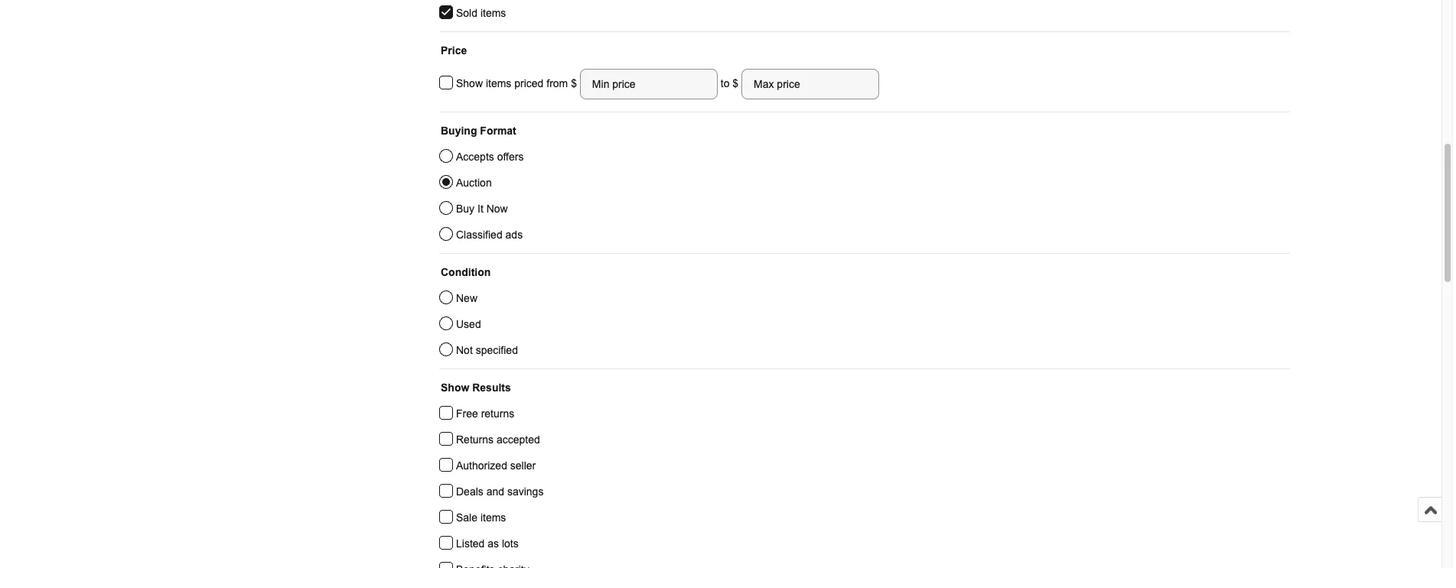 Task type: locate. For each thing, give the bounding box(es) containing it.
1 horizontal spatial $
[[733, 77, 739, 89]]

items up as
[[481, 512, 506, 524]]

buy it now
[[456, 203, 508, 215]]

2 vertical spatial items
[[481, 512, 506, 524]]

returns
[[481, 408, 515, 420]]

sold items
[[456, 7, 506, 19]]

2 $ from the left
[[733, 77, 739, 89]]

listed
[[456, 538, 485, 550]]

1 vertical spatial items
[[486, 77, 512, 89]]

items for sale
[[481, 512, 506, 524]]

listed as lots
[[456, 538, 519, 550]]

show up free on the bottom left
[[441, 382, 470, 394]]

ads
[[506, 229, 523, 241]]

$
[[571, 77, 580, 89], [733, 77, 739, 89]]

authorized seller
[[456, 460, 536, 472]]

now
[[487, 203, 508, 215]]

show down price in the left top of the page
[[456, 77, 483, 89]]

items for show
[[486, 77, 512, 89]]

savings
[[508, 486, 544, 498]]

returns accepted
[[456, 434, 540, 446]]

$ right from
[[571, 77, 580, 89]]

items right 'sold' on the top
[[481, 7, 506, 19]]

buying
[[441, 125, 477, 137]]

0 vertical spatial items
[[481, 7, 506, 19]]

0 vertical spatial show
[[456, 77, 483, 89]]

results
[[473, 382, 511, 394]]

show for show items priced from
[[456, 77, 483, 89]]

used
[[456, 318, 481, 331]]

$ right to
[[733, 77, 739, 89]]

items for sold
[[481, 7, 506, 19]]

show
[[456, 77, 483, 89], [441, 382, 470, 394]]

sale items
[[456, 512, 506, 524]]

sale
[[456, 512, 478, 524]]

buying format
[[441, 125, 517, 137]]

items left priced
[[486, 77, 512, 89]]

price
[[441, 44, 467, 57]]

authorized
[[456, 460, 508, 472]]

accepts
[[456, 151, 494, 163]]

not specified
[[456, 345, 518, 357]]

items
[[481, 7, 506, 19], [486, 77, 512, 89], [481, 512, 506, 524]]

and
[[487, 486, 505, 498]]

1 vertical spatial show
[[441, 382, 470, 394]]

1 $ from the left
[[571, 77, 580, 89]]

0 horizontal spatial $
[[571, 77, 580, 89]]

show for show results
[[441, 382, 470, 394]]

from
[[547, 77, 568, 89]]

deals
[[456, 486, 484, 498]]

it
[[478, 203, 484, 215]]

format
[[480, 125, 517, 137]]



Task type: vqa. For each thing, say whether or not it's contained in the screenshot.
leftmost A
no



Task type: describe. For each thing, give the bounding box(es) containing it.
condition
[[441, 266, 491, 279]]

priced
[[515, 77, 544, 89]]

sold
[[456, 7, 478, 19]]

classified ads
[[456, 229, 523, 241]]

seller
[[511, 460, 536, 472]]

free
[[456, 408, 478, 420]]

lots
[[502, 538, 519, 550]]

new
[[456, 292, 478, 305]]

Enter minimum price range value, $ text field
[[580, 69, 718, 100]]

buy
[[456, 203, 475, 215]]

deals and savings
[[456, 486, 544, 498]]

not
[[456, 345, 473, 357]]

to
[[721, 77, 730, 89]]

free returns
[[456, 408, 515, 420]]

accepted
[[497, 434, 540, 446]]

show results
[[441, 382, 511, 394]]

auction
[[456, 177, 492, 189]]

offers
[[497, 151, 524, 163]]

returns
[[456, 434, 494, 446]]

Enter maximum price range value, $ text field
[[742, 69, 880, 100]]

classified
[[456, 229, 503, 241]]

to $
[[718, 77, 742, 89]]

as
[[488, 538, 499, 550]]

show items priced from
[[456, 77, 571, 89]]

specified
[[476, 345, 518, 357]]

accepts offers
[[456, 151, 524, 163]]



